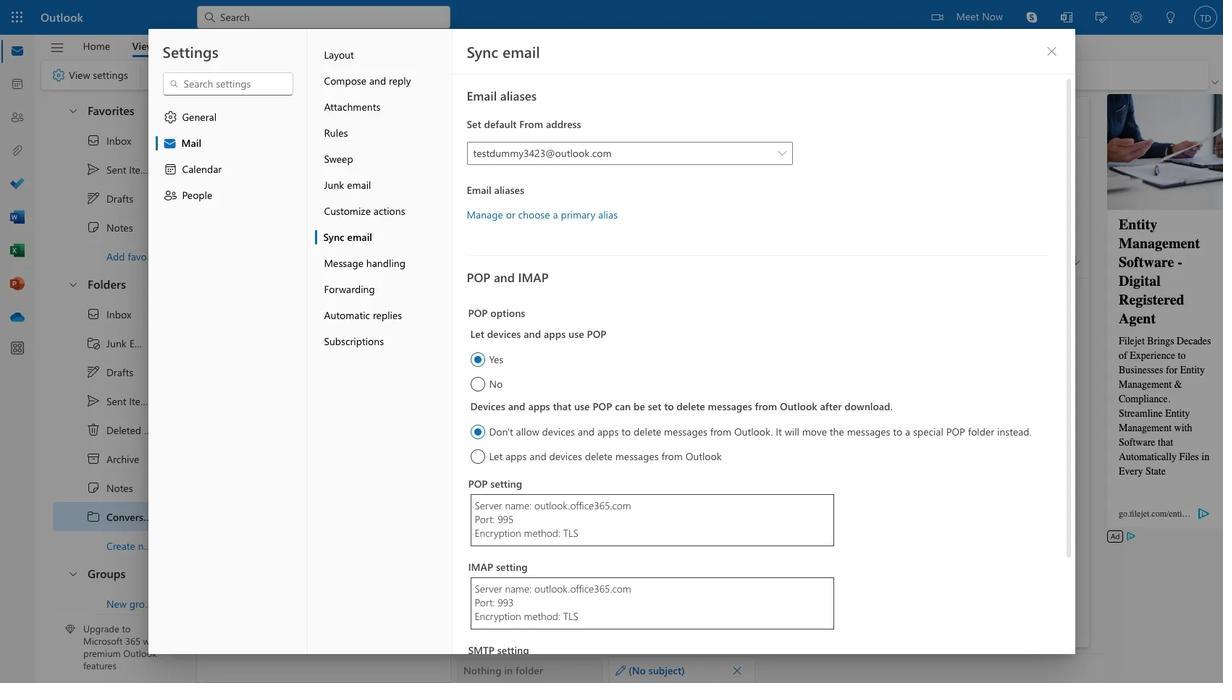 Task type: locate. For each thing, give the bounding box(es) containing it.
 button left groups at the bottom
[[60, 561, 85, 587]]

1 vertical spatial a
[[905, 425, 910, 439]]

microsoft
[[83, 635, 123, 648]]

1  from the top
[[67, 105, 79, 116]]

add favorite
[[106, 249, 161, 263]]

1 vertical spatial message
[[324, 256, 364, 270]]

 right subject)
[[732, 666, 742, 676]]

2 vertical spatial email
[[347, 230, 372, 244]]

 tree item down  junk email 2
[[53, 358, 169, 387]]

items
[[129, 163, 154, 176], [129, 394, 154, 408], [144, 423, 168, 437]]

1 vertical spatial sent
[[106, 394, 126, 408]]

2  sent items from the top
[[86, 394, 154, 408]]

0 vertical spatial  tree item
[[53, 184, 169, 213]]

2  inbox from the top
[[86, 307, 131, 322]]

0 horizontal spatial 
[[732, 666, 742, 676]]

0 vertical spatial items
[[129, 163, 154, 176]]

 for  button to the left
[[732, 666, 742, 676]]

testdummy3423@outlook.com field
[[467, 142, 793, 165]]

1  drafts from the top
[[86, 191, 133, 206]]

in down smtp setting
[[504, 664, 513, 678]]

1 vertical spatial aliases
[[494, 183, 524, 197]]

in
[[325, 423, 333, 437], [504, 664, 513, 678]]

special
[[913, 425, 944, 439]]

2
[[150, 336, 156, 350]]

to down can
[[622, 425, 631, 439]]

0 vertical spatial sync
[[467, 41, 498, 62]]

nothing in folder looks empty over here.
[[272, 423, 376, 456]]

1  button from the top
[[60, 97, 85, 124]]

1 vertical spatial  tree item
[[53, 387, 169, 416]]

0 horizontal spatial in
[[325, 423, 333, 437]]

 inside favorites tree
[[86, 191, 101, 206]]

 button up 
[[1040, 40, 1064, 63]]


[[163, 188, 178, 203]]

new group tree item
[[53, 590, 169, 618]]

2 vertical spatial  button
[[60, 561, 85, 587]]

message inside "button"
[[220, 39, 259, 53]]

subscriptions button
[[315, 329, 452, 355]]

a left special
[[905, 425, 910, 439]]


[[86, 336, 101, 351]]

 inbox for first the  tree item from the bottom
[[86, 307, 131, 322]]

1 drafts from the top
[[106, 192, 133, 205]]

nothing for nothing in folder looks empty over here.
[[284, 423, 322, 437]]

items left 
[[129, 163, 154, 176]]

 button inside favorites 'tree item'
[[60, 97, 85, 124]]

create new folder tree item
[[53, 532, 186, 561]]

 tree item
[[53, 213, 169, 242], [53, 474, 169, 503]]

message up search settings search box
[[220, 39, 259, 53]]

0 horizontal spatial delete
[[585, 450, 613, 464]]

1  notes from the top
[[86, 220, 133, 235]]

0 vertical spatial email aliases
[[467, 88, 537, 104]]

 for 1st the  tree item
[[86, 191, 101, 206]]

 button inside folders tree item
[[60, 271, 85, 298]]

upgrade
[[83, 623, 119, 635]]

2 vertical spatial from
[[662, 450, 683, 464]]

to right upgrade
[[122, 623, 131, 635]]

1 horizontal spatial 
[[163, 110, 178, 125]]

email
[[467, 88, 497, 104], [467, 183, 492, 197], [129, 336, 153, 350]]

 up 
[[86, 394, 101, 408]]

0 horizontal spatial sync email
[[323, 230, 372, 244]]

 up add favorite tree item at the left top of the page
[[86, 191, 101, 206]]

over
[[332, 442, 351, 456]]

handling
[[366, 256, 406, 270]]

1 vertical spatial 
[[67, 278, 79, 290]]

1 vertical spatial in
[[504, 664, 513, 678]]

folders
[[88, 277, 126, 292]]

0 vertical spatial email
[[503, 41, 540, 62]]

message for message handling
[[324, 256, 364, 270]]

3  from the top
[[67, 568, 79, 580]]


[[1070, 256, 1081, 266]]

junk right 
[[106, 336, 127, 350]]

 down favorites 'tree item'
[[86, 133, 101, 148]]

tree containing 
[[53, 300, 186, 561]]

email up set
[[467, 88, 497, 104]]

notes inside favorites tree
[[106, 221, 133, 234]]

 for 2nd the  tree item from the top of the page
[[86, 365, 101, 379]]

1 horizontal spatial from
[[563, 110, 587, 123]]

1  from the top
[[86, 133, 101, 148]]

actions
[[374, 204, 405, 218]]

folder left instead.
[[968, 425, 994, 439]]

1 horizontal spatial let
[[489, 450, 503, 464]]

 tree item down favorites 'tree item'
[[53, 155, 169, 184]]

address
[[546, 117, 581, 131]]

premium features image
[[65, 625, 75, 635]]

2 inbox from the top
[[106, 307, 131, 321]]

 sent items up deleted
[[86, 394, 154, 408]]

1  from the top
[[86, 162, 101, 177]]

settings tab list
[[148, 29, 307, 655]]

2 vertical spatial 
[[67, 568, 79, 580]]

1 vertical spatial 
[[86, 394, 101, 408]]

0 vertical spatial a
[[553, 208, 558, 222]]

 button for folders
[[60, 271, 85, 298]]

mail image
[[10, 44, 25, 59]]

nothing up empty
[[284, 423, 322, 437]]

 inbox down folders tree item
[[86, 307, 131, 322]]

from right default
[[519, 117, 543, 131]]

2 vertical spatial setting
[[497, 644, 529, 658]]

view inside button
[[132, 39, 154, 53]]

from inside email aliases element
[[519, 117, 543, 131]]

2  from the top
[[86, 394, 101, 408]]

 tree item
[[53, 184, 169, 213], [53, 358, 169, 387]]

nothing
[[284, 423, 322, 437], [464, 664, 502, 678]]

0 vertical spatial  inbox
[[86, 133, 131, 148]]

settings heading
[[163, 41, 219, 62]]

1  inbox from the top
[[86, 133, 131, 148]]

 button right subject)
[[727, 661, 747, 681]]

tree
[[53, 300, 186, 561]]


[[86, 452, 101, 466]]

 tree item up add
[[53, 213, 169, 242]]

outlook inside "banner"
[[41, 9, 83, 25]]

 tree item up add favorite tree item at the left top of the page
[[53, 184, 169, 213]]

 left groups at the bottom
[[67, 568, 79, 580]]

1  from the top
[[86, 191, 101, 206]]

1 vertical spatial  button
[[727, 661, 747, 681]]

0 vertical spatial let
[[470, 327, 484, 341]]

nothing down smtp
[[464, 664, 502, 678]]

 button inside groups tree item
[[60, 561, 85, 587]]

0 vertical spatial 
[[67, 105, 79, 116]]

0 vertical spatial sync email
[[467, 41, 540, 62]]

automatic replies button
[[315, 303, 452, 329]]

 inside tree
[[86, 365, 101, 379]]

Cc text field
[[517, 183, 1081, 199]]

sent inside favorites tree
[[106, 163, 126, 176]]

outlook up ''
[[41, 9, 83, 25]]

2  tree item from the top
[[53, 387, 169, 416]]

a right choose
[[553, 208, 558, 222]]

view left settings
[[69, 68, 90, 82]]

1 vertical spatial use
[[574, 400, 590, 414]]

bcc button
[[465, 214, 510, 237]]

attachments button
[[315, 94, 452, 120]]

items inside favorites tree
[[129, 163, 154, 176]]

here.
[[354, 442, 376, 456]]


[[86, 191, 101, 206], [86, 365, 101, 379]]

 sent items inside favorites tree
[[86, 162, 154, 177]]

items right deleted
[[144, 423, 168, 437]]

 up 
[[163, 110, 178, 125]]

email inside  junk email 2
[[129, 336, 153, 350]]

 button left the favorites
[[60, 97, 85, 124]]

1 vertical spatial notes
[[106, 481, 133, 495]]

0 horizontal spatial sync
[[323, 230, 344, 244]]

from
[[755, 400, 777, 414], [710, 425, 732, 439], [662, 450, 683, 464]]

 up 
[[86, 307, 101, 322]]

sync inside tab panel
[[467, 41, 498, 62]]

set default from address
[[467, 117, 581, 131]]


[[50, 40, 65, 55]]

 sent items inside tree
[[86, 394, 154, 408]]

 down 
[[86, 365, 101, 379]]

in inside button
[[504, 664, 513, 678]]

 down  at the bottom of the page
[[86, 481, 101, 495]]

in for nothing in folder
[[504, 664, 513, 678]]

1 email aliases from the top
[[467, 88, 537, 104]]

 button
[[60, 97, 85, 124], [60, 271, 85, 298], [60, 561, 85, 587]]

in up the over
[[325, 423, 333, 437]]

1 vertical spatial  drafts
[[86, 365, 133, 379]]

from up testdummy3423@outlook.com
[[563, 110, 587, 123]]

 tree item
[[53, 126, 169, 155], [53, 300, 169, 329]]

messages up outlook.
[[708, 400, 752, 414]]

drafts
[[106, 192, 133, 205], [106, 365, 133, 379]]

draft
[[984, 255, 1003, 266]]

sent up  tree item
[[106, 394, 126, 408]]

 inbox down favorites 'tree item'
[[86, 133, 131, 148]]

2 notes from the top
[[106, 481, 133, 495]]

1 notes from the top
[[106, 221, 133, 234]]

1 horizontal spatial  button
[[1040, 40, 1064, 63]]

bcc
[[480, 218, 495, 232]]

0 vertical spatial notes
[[106, 221, 133, 234]]


[[616, 666, 626, 676]]

0 horizontal spatial a
[[553, 208, 558, 222]]

nothing inside nothing in folder looks empty over here.
[[284, 423, 322, 437]]

 drafts for 1st the  tree item
[[86, 191, 133, 206]]

1 vertical spatial email
[[347, 178, 371, 192]]

 sent items for second the  tree item from the bottom of the page
[[86, 162, 154, 177]]

0 vertical spatial email
[[467, 88, 497, 104]]

folder right new
[[159, 539, 186, 553]]

from
[[563, 110, 587, 123], [519, 117, 543, 131]]

2  from the top
[[86, 365, 101, 379]]

 up  button
[[1046, 46, 1058, 57]]

setting for imap setting
[[496, 561, 528, 574]]

 for favorites
[[67, 105, 79, 116]]

2 horizontal spatial delete
[[677, 400, 705, 414]]

outlook right the premium
[[123, 648, 157, 660]]

1 horizontal spatial sync email
[[467, 41, 540, 62]]

drafts down  junk email 2
[[106, 365, 133, 379]]

calendar image
[[10, 77, 25, 92]]

2  from the top
[[86, 481, 101, 495]]

 for folders
[[67, 278, 79, 290]]

0 vertical spatial sent
[[106, 163, 126, 176]]

0 horizontal spatial from
[[519, 117, 543, 131]]

3:29
[[1039, 255, 1055, 266]]

2 vertical spatial items
[[144, 423, 168, 437]]

 down  button
[[51, 68, 66, 83]]

 left folders
[[67, 278, 79, 290]]

draft saved at 3:29 pm 
[[984, 255, 1081, 266]]

 inside folders tree item
[[67, 278, 79, 290]]

items for second the  tree item from the bottom of the page
[[129, 163, 154, 176]]

sync email inside tab panel
[[467, 41, 540, 62]]

let for let apps and devices delete messages from outlook
[[489, 450, 503, 464]]

 inside groups tree item
[[67, 568, 79, 580]]

junk down sweep
[[324, 178, 344, 192]]

0 vertical spatial  notes
[[86, 220, 133, 235]]

2  button from the top
[[60, 271, 85, 298]]

help button
[[166, 35, 208, 57]]

set your advertising preferences image
[[1126, 531, 1137, 542]]

aliases inside email aliases element
[[494, 183, 524, 197]]

text
[[365, 39, 382, 53]]

and up 'let apps and devices delete messages from outlook'
[[578, 425, 595, 439]]

dialog
[[0, 0, 1223, 684]]

1 vertical spatial drafts
[[106, 365, 133, 379]]

 for first the  tree item from the top
[[86, 133, 101, 148]]

compose and reply button
[[315, 68, 452, 94]]

1 vertical spatial  tree item
[[53, 358, 169, 387]]

 for groups
[[67, 568, 79, 580]]

let down 'pop options'
[[470, 327, 484, 341]]

1 horizontal spatial nothing
[[464, 664, 502, 678]]

0 vertical spatial drafts
[[106, 192, 133, 205]]

or
[[506, 208, 515, 222]]

folder inside tree item
[[159, 539, 186, 553]]

view left help
[[132, 39, 154, 53]]

outlook link
[[41, 0, 83, 35]]

 inside sync email tab panel
[[1046, 46, 1058, 57]]

0 horizontal spatial imap
[[468, 561, 493, 574]]

testdummy3423@outlook.com
[[473, 146, 612, 160]]

group
[[129, 597, 156, 611]]

sync inside button
[[323, 230, 344, 244]]

setting for pop setting
[[491, 477, 522, 491]]

now
[[982, 9, 1003, 23]]

1 vertical spatial sync
[[323, 230, 344, 244]]

2 vertical spatial email
[[129, 336, 153, 350]]

email up manage at the left
[[467, 183, 492, 197]]

nothing in folder button
[[457, 658, 603, 684]]

1 horizontal spatial a
[[905, 425, 910, 439]]

junk inside  junk email 2
[[106, 336, 127, 350]]

pop
[[467, 269, 490, 285], [468, 306, 488, 320], [587, 327, 607, 341], [593, 400, 612, 414], [946, 425, 965, 439], [468, 477, 488, 491]]

0 vertical spatial 
[[51, 68, 66, 83]]

messages down be
[[615, 450, 659, 464]]

0 vertical spatial view
[[132, 39, 154, 53]]

3  button from the top
[[60, 561, 85, 587]]

in inside nothing in folder looks empty over here.
[[325, 423, 333, 437]]

inbox inside favorites tree
[[106, 134, 131, 147]]

left-rail-appbar navigation
[[3, 35, 32, 335]]

drafts inside favorites tree
[[106, 192, 133, 205]]

1 vertical spatial 
[[86, 365, 101, 379]]

message inside button
[[324, 256, 364, 270]]

pop setting
[[468, 477, 522, 491]]

tab list
[[72, 35, 452, 57]]

1 vertical spatial setting
[[496, 561, 528, 574]]

format text
[[331, 39, 382, 53]]

1 vertical spatial sync email
[[323, 230, 372, 244]]

 inside  view settings
[[51, 68, 66, 83]]

1 vertical spatial 
[[732, 666, 742, 676]]

2 horizontal spatial from
[[755, 400, 777, 414]]

1 horizontal spatial in
[[504, 664, 513, 678]]

items inside  deleted items
[[144, 423, 168, 437]]

1 vertical spatial 
[[86, 307, 101, 322]]

2  tree item from the top
[[53, 300, 169, 329]]

 inbox inside favorites tree
[[86, 133, 131, 148]]

inbox
[[106, 134, 131, 147], [106, 307, 131, 321]]

drafts left 
[[106, 192, 133, 205]]

let apps and devices delete messages from outlook
[[489, 450, 722, 464]]

folder down smtp setting
[[516, 664, 543, 678]]

nothing inside button
[[464, 664, 502, 678]]

0 vertical spatial junk
[[324, 178, 344, 192]]

and up allow
[[508, 400, 525, 414]]

favorites tree
[[53, 91, 169, 271]]

1 vertical spatial  inbox
[[86, 307, 131, 322]]

 drafts up add favorite tree item at the left top of the page
[[86, 191, 133, 206]]

sweep button
[[315, 146, 452, 172]]

 button
[[1052, 106, 1081, 129]]

inbox up  junk email 2
[[106, 307, 131, 321]]

 inbox
[[86, 133, 131, 148], [86, 307, 131, 322]]

1 horizontal spatial 
[[1046, 46, 1058, 57]]

application containing settings
[[0, 0, 1223, 684]]

 button left folders
[[60, 271, 85, 298]]

1 vertical spatial email aliases
[[467, 183, 524, 197]]

 inside settings tab list
[[163, 110, 178, 125]]

meet now
[[956, 9, 1003, 23]]

0 vertical spatial  tree item
[[53, 155, 169, 184]]

 tree item
[[53, 503, 169, 532]]

0 horizontal spatial nothing
[[284, 423, 322, 437]]

favorites tree item
[[53, 97, 169, 126]]

 drafts down  tree item
[[86, 365, 133, 379]]

To text field
[[517, 147, 1082, 164]]

0 vertical spatial in
[[325, 423, 333, 437]]

1 horizontal spatial message
[[324, 256, 364, 270]]

notes for second  tree item from the bottom
[[106, 221, 133, 234]]

0 horizontal spatial let
[[470, 327, 484, 341]]

folder for nothing in folder
[[516, 664, 543, 678]]

 tree item down  archive
[[53, 474, 169, 503]]

1 vertical spatial imap
[[468, 561, 493, 574]]

sync email button
[[315, 225, 452, 251]]

 sent items left 
[[86, 162, 154, 177]]

word image
[[10, 211, 25, 225]]

0 vertical spatial 
[[1046, 46, 1058, 57]]

0 vertical spatial 
[[86, 162, 101, 177]]

folder inside nothing in folder looks empty over here.
[[336, 423, 364, 437]]

 inside favorites tree
[[86, 133, 101, 148]]

to inside "upgrade to microsoft 365 with premium outlook features"
[[122, 623, 131, 635]]

0 vertical spatial inbox
[[106, 134, 131, 147]]

0 vertical spatial  drafts
[[86, 191, 133, 206]]

0 horizontal spatial view
[[69, 68, 90, 82]]

 drafts
[[86, 191, 133, 206], [86, 365, 133, 379]]

from inside popup button
[[563, 110, 587, 123]]

 tree item
[[53, 329, 169, 358]]


[[1060, 112, 1072, 123]]

 inside reading pane main content
[[732, 666, 742, 676]]

view inside  view settings
[[69, 68, 90, 82]]

1 vertical spatial  sent items
[[86, 394, 154, 408]]

1 sent from the top
[[106, 163, 126, 176]]

1 vertical spatial from
[[710, 425, 732, 439]]

2  from the top
[[67, 278, 79, 290]]

apps
[[544, 327, 566, 341], [528, 400, 550, 414], [597, 425, 619, 439], [506, 450, 527, 464]]

0 vertical spatial devices
[[487, 327, 521, 341]]

 view settings
[[51, 68, 128, 83]]

 tree item
[[53, 155, 169, 184], [53, 387, 169, 416]]

from up the don't allow devices and apps to delete messages from outlook. it will move the messages to a special pop folder instead.
[[755, 400, 777, 414]]

let down don't
[[489, 450, 503, 464]]

smtp setting
[[468, 644, 529, 658]]

notes up add
[[106, 221, 133, 234]]

use for apps
[[569, 327, 584, 341]]

message up forwarding
[[324, 256, 364, 270]]


[[86, 162, 101, 177], [86, 394, 101, 408]]

from down devices and apps that use pop can be set to delete messages from outlook after download.
[[662, 450, 683, 464]]

pop options
[[468, 306, 525, 320]]

 notes up  tree item
[[86, 481, 133, 495]]

 tree item down the favorites
[[53, 126, 169, 155]]

0 vertical spatial use
[[569, 327, 584, 341]]

let devices and apps use pop
[[470, 327, 607, 341]]

people
[[182, 188, 212, 202]]

outlook banner
[[0, 0, 1223, 35]]

 for top  button
[[1046, 46, 1058, 57]]

aliases up 'set default from address'
[[500, 88, 537, 104]]

0 vertical spatial  tree item
[[53, 126, 169, 155]]

0 vertical spatial setting
[[491, 477, 522, 491]]

0 vertical spatial  button
[[60, 97, 85, 124]]

2  drafts from the top
[[86, 365, 133, 379]]

excel image
[[10, 244, 25, 259]]

folder for create new folder
[[159, 539, 186, 553]]

from left outlook.
[[710, 425, 732, 439]]

items up  deleted items
[[129, 394, 154, 408]]

1 horizontal spatial junk
[[324, 178, 344, 192]]

1 horizontal spatial sync
[[467, 41, 498, 62]]

 tree item up deleted
[[53, 387, 169, 416]]

home
[[83, 39, 110, 53]]

 drafts inside tree
[[86, 365, 133, 379]]

allow
[[516, 425, 539, 439]]

 tree item down folders
[[53, 300, 169, 329]]

use
[[569, 327, 584, 341], [574, 400, 590, 414]]

folder inside button
[[516, 664, 543, 678]]

insert
[[282, 39, 307, 53]]

sent left 
[[106, 163, 126, 176]]

features
[[83, 660, 117, 672]]

 up add favorite tree item at the left top of the page
[[86, 220, 101, 235]]

365
[[125, 635, 140, 648]]

 tree item inside tree
[[53, 387, 169, 416]]

email aliases up manage at the left
[[467, 183, 524, 197]]

groups tree item
[[53, 561, 169, 590]]

1  sent items from the top
[[86, 162, 154, 177]]

application
[[0, 0, 1223, 684]]

imap
[[518, 269, 549, 285], [468, 561, 493, 574]]

folder up the over
[[336, 423, 364, 437]]

 button for groups
[[60, 561, 85, 587]]

conversation
[[248, 104, 317, 119]]

be
[[634, 400, 645, 414]]

outlook inside "upgrade to microsoft 365 with premium outlook features"
[[123, 648, 157, 660]]

 inside favorites 'tree item'
[[67, 105, 79, 116]]

document
[[0, 0, 1223, 684]]

1  tree item from the top
[[53, 155, 169, 184]]

1 vertical spatial 
[[86, 481, 101, 495]]

 drafts for 2nd the  tree item from the top of the page
[[86, 365, 133, 379]]

 notes up add favorite tree item at the left top of the page
[[86, 220, 133, 235]]

email for "junk email" button
[[347, 178, 371, 192]]

new
[[106, 597, 127, 611]]

powerpoint image
[[10, 277, 25, 292]]

0 vertical spatial 
[[86, 191, 101, 206]]

1 vertical spatial 
[[163, 110, 178, 125]]

message handling button
[[315, 251, 452, 277]]

1 inbox from the top
[[106, 134, 131, 147]]

 drafts inside favorites tree
[[86, 191, 133, 206]]

format
[[331, 39, 362, 53]]

compose and reply
[[324, 74, 411, 88]]

sync email inside button
[[323, 230, 372, 244]]

2  from the top
[[86, 307, 101, 322]]

email for the sync email button
[[347, 230, 372, 244]]

aliases right cc
[[494, 183, 524, 197]]

devices and apps that use pop can be set to delete messages from outlook after download. option group
[[470, 396, 1048, 466]]

email aliases element
[[467, 114, 1048, 237]]

and left reply on the top of page
[[369, 74, 386, 88]]


[[169, 79, 179, 89]]

inbox down favorites 'tree item'
[[106, 134, 131, 147]]

 left the favorites
[[67, 105, 79, 116]]

 down favorites 'tree item'
[[86, 162, 101, 177]]

notes down archive at the bottom left
[[106, 481, 133, 495]]

0 vertical spatial  sent items
[[86, 162, 154, 177]]

1 vertical spatial junk
[[106, 336, 127, 350]]

1 vertical spatial  button
[[60, 271, 85, 298]]

email right 
[[129, 336, 153, 350]]

pop and imap element
[[467, 295, 1048, 684]]

1  from the top
[[86, 220, 101, 235]]

email aliases up default
[[467, 88, 537, 104]]



Task type: vqa. For each thing, say whether or not it's contained in the screenshot.
watchers inside Popup Button
no



Task type: describe. For each thing, give the bounding box(es) containing it.

[[364, 105, 378, 119]]

 button for favorites
[[60, 97, 85, 124]]

2  notes from the top
[[86, 481, 133, 495]]

email inside tab panel
[[503, 41, 540, 62]]

customize actions button
[[315, 198, 452, 225]]

 tree item
[[53, 445, 169, 474]]

deleted
[[106, 423, 141, 437]]

2 vertical spatial devices
[[549, 450, 582, 464]]

nothing in folder
[[464, 664, 543, 678]]

mail
[[181, 136, 201, 150]]

 tree item
[[53, 416, 169, 445]]

favorite
[[128, 249, 161, 263]]


[[932, 12, 943, 23]]

meet
[[956, 9, 979, 23]]

 junk email 2
[[86, 336, 156, 351]]

0 horizontal spatial  button
[[727, 661, 747, 681]]

primary
[[561, 208, 596, 222]]

Bcc text field
[[517, 217, 1081, 234]]

 deleted items
[[86, 423, 168, 437]]

Search settings search field
[[179, 77, 278, 91]]

subject)
[[649, 664, 685, 678]]

settings
[[163, 41, 219, 62]]

to right set at the bottom right of page
[[664, 400, 674, 414]]

message list section
[[197, 93, 450, 683]]

tab list containing home
[[72, 35, 452, 57]]

sync email tab panel
[[452, 29, 1075, 684]]

 inside tree
[[86, 394, 101, 408]]

junk inside button
[[324, 178, 344, 192]]

2 drafts from the top
[[106, 365, 133, 379]]

pm
[[1058, 255, 1070, 266]]

 inside favorites tree
[[86, 220, 101, 235]]

add favorite tree item
[[53, 242, 169, 271]]

and up options in the top left of the page
[[494, 269, 515, 285]]

people image
[[10, 111, 25, 125]]

1 horizontal spatial from
[[710, 425, 732, 439]]

Server name: outlook.office365.com  Port: 993  Encryption method: TLS text field
[[470, 578, 834, 630]]

1  tree item from the top
[[53, 213, 169, 242]]

outlook up will
[[780, 400, 817, 414]]

automatic replies
[[324, 309, 402, 322]]

2 sent from the top
[[106, 394, 126, 408]]

reading pane main content
[[451, 91, 1104, 684]]

1 vertical spatial email
[[467, 183, 492, 197]]

compose
[[324, 74, 367, 88]]

junk email button
[[315, 172, 452, 198]]

view button
[[121, 35, 165, 57]]

0 vertical spatial aliases
[[500, 88, 537, 104]]

 for 
[[163, 110, 178, 125]]

favorites
[[88, 103, 134, 118]]

2 email aliases from the top
[[467, 183, 524, 197]]

 inside favorites tree
[[86, 162, 101, 177]]

dialog containing settings
[[0, 0, 1223, 684]]

set
[[467, 117, 481, 131]]

 button
[[359, 101, 382, 124]]

items for  tree item
[[144, 423, 168, 437]]

0 vertical spatial  button
[[1040, 40, 1064, 63]]

messages down download.
[[847, 425, 890, 439]]

junk email
[[324, 178, 371, 192]]

archive
[[106, 452, 139, 466]]

history
[[320, 104, 358, 119]]

sync email heading
[[467, 41, 540, 62]]

0 horizontal spatial from
[[662, 450, 683, 464]]

devices
[[470, 400, 505, 414]]

insert button
[[271, 35, 318, 57]]

help
[[176, 39, 197, 53]]

1 vertical spatial devices
[[542, 425, 575, 439]]

folders tree item
[[53, 271, 169, 300]]

saved
[[1005, 255, 1027, 266]]

 inbox for first the  tree item from the top
[[86, 133, 131, 148]]

premium
[[83, 648, 121, 660]]

0 vertical spatial delete
[[677, 400, 705, 414]]

general
[[182, 110, 217, 124]]

messages down devices and apps that use pop can be set to delete messages from outlook after download.
[[664, 425, 708, 439]]


[[86, 510, 101, 524]]

pop and imap
[[467, 269, 549, 285]]

instead.
[[997, 425, 1032, 439]]

1  tree item from the top
[[53, 184, 169, 213]]

to
[[482, 148, 493, 162]]

new group
[[106, 597, 156, 611]]

1 vertical spatial delete
[[634, 425, 661, 439]]


[[86, 423, 101, 437]]

yes
[[489, 353, 504, 366]]

notes for second  tree item from the top of the page
[[106, 481, 133, 495]]

use for that
[[574, 400, 590, 414]]

message for message
[[220, 39, 259, 53]]

default
[[484, 117, 517, 131]]

setting for smtp setting
[[497, 644, 529, 658]]

 notes inside favorites tree
[[86, 220, 133, 235]]

to left special
[[893, 425, 903, 439]]

files image
[[10, 144, 25, 159]]

subscriptions
[[324, 335, 384, 348]]

and down options in the top left of the page
[[524, 327, 541, 341]]

conversation history heading
[[229, 96, 382, 128]]

no
[[489, 377, 503, 391]]

forwarding button
[[315, 277, 452, 303]]

folder inside the devices and apps that use pop can be set to delete messages from outlook after download. option group
[[968, 425, 994, 439]]

 archive
[[86, 452, 139, 466]]

it
[[776, 425, 782, 439]]

to button
[[465, 143, 510, 167]]

cc
[[482, 183, 493, 197]]

add
[[106, 249, 125, 263]]

and inside button
[[369, 74, 386, 88]]

a inside button
[[553, 208, 558, 222]]

layout group
[[233, 61, 376, 90]]

at
[[1030, 255, 1037, 266]]

let devices and apps use pop option group
[[470, 324, 1048, 394]]

2  tree item from the top
[[53, 474, 169, 503]]

onedrive image
[[10, 311, 25, 325]]

a inside option group
[[905, 425, 910, 439]]

2  tree item from the top
[[53, 358, 169, 387]]

from button
[[553, 102, 758, 131]]

calendar
[[182, 162, 222, 176]]

to do image
[[10, 177, 25, 192]]

message button
[[209, 35, 270, 57]]

reply
[[389, 74, 411, 88]]

new
[[138, 539, 156, 553]]

customize
[[324, 204, 371, 218]]

outlook down devices and apps that use pop can be set to delete messages from outlook after download.
[[686, 450, 722, 464]]

Add a subject text field
[[457, 249, 971, 272]]

1  tree item from the top
[[53, 126, 169, 155]]

cc button
[[465, 179, 510, 202]]

conversation history 
[[248, 104, 378, 119]]

 sent items for the  tree item inside tree
[[86, 394, 154, 408]]

download.
[[845, 400, 893, 414]]

rules
[[324, 126, 348, 140]]

and down allow
[[530, 450, 547, 464]]

0 vertical spatial imap
[[518, 269, 549, 285]]

more apps image
[[10, 342, 25, 356]]

don't allow devices and apps to delete messages from outlook. it will move the messages to a special pop folder instead.
[[489, 425, 1032, 439]]

empty
[[300, 442, 329, 456]]

groups
[[88, 566, 126, 582]]

Server name: outlook.office365.com  Port: 995  Encryption method: TLS text field
[[470, 495, 834, 547]]

manage or choose a primary alias button
[[467, 208, 618, 222]]

manage
[[467, 208, 503, 222]]


[[163, 136, 177, 151]]

 calendar
[[163, 162, 222, 177]]

replies
[[373, 309, 402, 322]]

 for first the  tree item from the bottom
[[86, 307, 101, 322]]

alias
[[598, 208, 618, 222]]

items for the  tree item inside tree
[[129, 394, 154, 408]]

folder for nothing in folder looks empty over here.
[[336, 423, 364, 437]]

document containing settings
[[0, 0, 1223, 684]]

settings
[[93, 68, 128, 82]]

let for let devices and apps use pop
[[470, 327, 484, 341]]

home button
[[72, 35, 121, 57]]

attachments
[[324, 100, 380, 114]]

that
[[553, 400, 571, 414]]

in for nothing in folder looks empty over here.
[[325, 423, 333, 437]]

 for  view settings
[[51, 68, 66, 83]]

Message body, press Alt+F10 to exit text field
[[466, 290, 1081, 492]]

nothing for nothing in folder
[[464, 664, 502, 678]]



